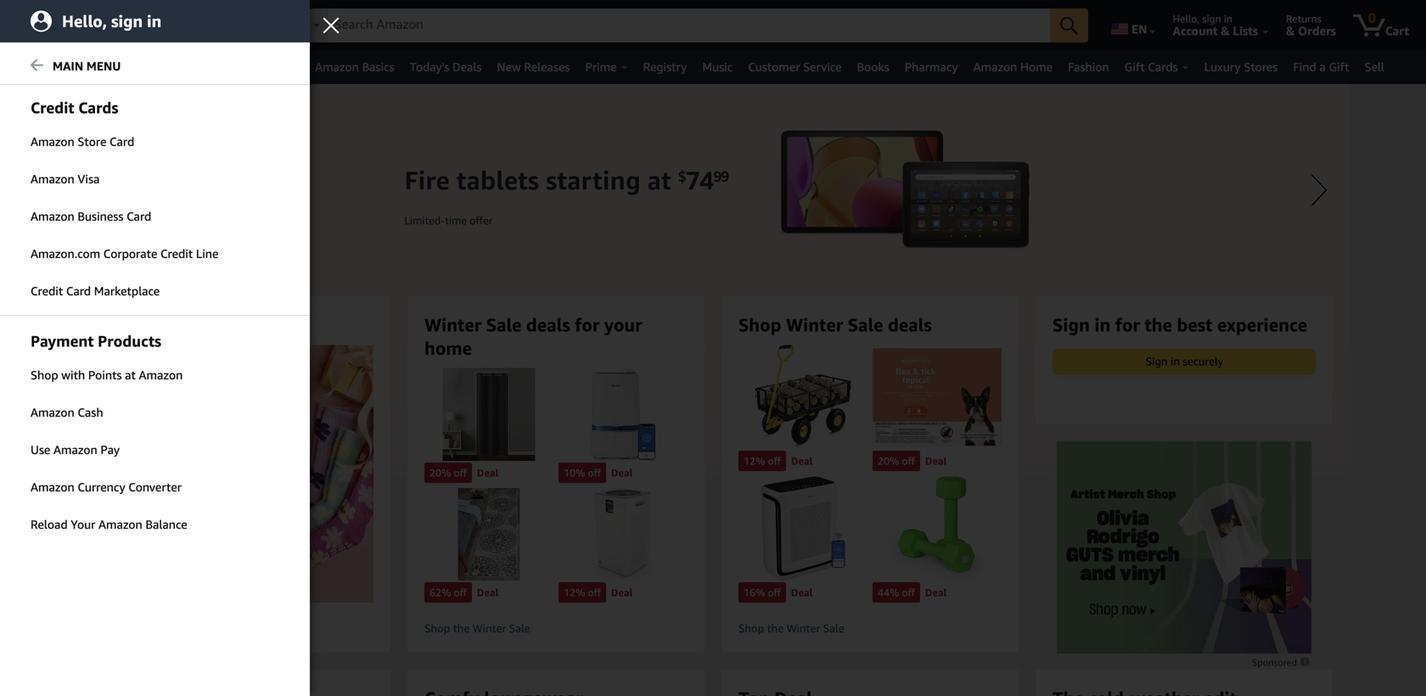 Task type: vqa. For each thing, say whether or not it's contained in the screenshot.
reload your amazon balance
yes



Task type: locate. For each thing, give the bounding box(es) containing it.
credit inside amazon.com corporate credit line link
[[161, 247, 193, 261]]

deal down vevor steel garden cart, heavy duty 900 lbs capacity, with removable mesh sides to convert into flatbed, utility metal wagon with 180° rotating handle and 10 in tires, perfect for farm, yard image
[[791, 455, 813, 467]]

service
[[803, 60, 842, 74]]

0 horizontal spatial for
[[575, 314, 600, 335]]

None search field
[[284, 8, 1089, 44]]

1 horizontal spatial sign
[[1203, 13, 1222, 25]]

off for vevor steel garden cart, heavy duty 900 lbs capacity, with removable mesh sides to convert into flatbed, utility metal wagon with 180° rotating handle and 10 in tires, perfect for farm, yard image
[[768, 455, 781, 467]]

credit left line
[[161, 247, 193, 261]]

0 horizontal spatial 20% off
[[430, 467, 467, 479]]

1 horizontal spatial 20% off
[[878, 455, 915, 467]]

off right the 10%
[[588, 467, 601, 479]]

shop left the with at left
[[31, 368, 58, 382]]

main
[[53, 59, 83, 73]]

the down 16% off on the bottom right of page
[[767, 622, 784, 635]]

levoit 4l smart cool mist humidifier for home bedroom with essential oils, customize humidity for baby & plants, app & voice control, schedule, timer, last up to 40hrs, whisper quiet, handle design image
[[559, 368, 688, 461]]

off down kenmore pm3020 air purifiers with h13 true hepa filter, covers up to 1500 sq.foot, 24db silentclean 3-stage hepa filtration system, 5 speeds for home large room, kitchens & bedroom image
[[588, 587, 601, 599]]

amazon home
[[974, 60, 1053, 74]]

credit card marketplace link
[[0, 273, 310, 309]]

1 horizontal spatial 12% off
[[744, 455, 781, 467]]

main content
[[0, 84, 1426, 696]]

62% off
[[430, 587, 467, 599]]

none search field inside navigation "navigation"
[[284, 8, 1089, 44]]

card right store on the left top of the page
[[110, 135, 134, 149]]

location
[[174, 24, 219, 38]]

best
[[1177, 314, 1213, 335]]

deal right 10% off
[[611, 467, 633, 479]]

0 vertical spatial 12% off
[[744, 455, 781, 467]]

the down 62% off
[[453, 622, 470, 635]]

amazon left home
[[974, 60, 1017, 74]]

sign
[[111, 11, 143, 31], [1203, 13, 1222, 25]]

use amazon pay
[[31, 443, 120, 457]]

new releases
[[497, 60, 570, 74]]

deals
[[260, 314, 304, 335], [526, 314, 570, 335], [888, 314, 932, 335]]

shop winter sale deals up vevor steel garden cart, heavy duty 900 lbs capacity, with removable mesh sides to convert into flatbed, utility metal wagon with 180° rotating handle and 10 in tires, perfect for farm, yard image
[[739, 314, 932, 335]]

20% off for amazon basics flea and tick topical treatment for small dogs (5 -22 pounds), 6 count (previously solimo) image
[[878, 455, 915, 467]]

amazon left visa on the left of the page
[[31, 172, 75, 186]]

deal right 44% off
[[925, 587, 947, 599]]

2 gift from the left
[[1329, 60, 1350, 74]]

sign in for the best experience
[[1053, 314, 1308, 335]]

off down vevor steel garden cart, heavy duty 900 lbs capacity, with removable mesh sides to convert into flatbed, utility metal wagon with 180° rotating handle and 10 in tires, perfect for farm, yard image
[[768, 455, 781, 467]]

0 horizontal spatial gift
[[1125, 60, 1145, 74]]

returns & orders
[[1286, 13, 1336, 38]]

for left best
[[1116, 314, 1140, 335]]

card for amazon business card
[[127, 209, 151, 223]]

hello,
[[62, 11, 107, 31], [1173, 13, 1200, 25]]

music
[[702, 60, 733, 74]]

1 shop the winter sale link from the left
[[425, 622, 688, 636]]

shop the winter sale link for shop winter sale deals
[[739, 622, 1002, 636]]

12% off down vevor steel garden cart, heavy duty 900 lbs capacity, with removable mesh sides to convert into flatbed, utility metal wagon with 180° rotating handle and 10 in tires, perfect for farm, yard image
[[744, 455, 781, 467]]

12% off
[[744, 455, 781, 467], [564, 587, 601, 599]]

amazon left cash
[[31, 405, 75, 419]]

hello, sign in link
[[0, 0, 310, 42]]

0 horizontal spatial 12% off
[[564, 587, 601, 599]]

off down joydeco door curtain closet door, closet curtain for open closet, closet curtains for bedroom closet door, door curtains for doorways privacy bedroom(40wx78l) image
[[454, 467, 467, 479]]

luxury
[[1205, 60, 1241, 74]]

the
[[1145, 314, 1173, 335], [453, 622, 470, 635], [767, 622, 784, 635]]

20% down amazon basics flea and tick topical treatment for small dogs (5 -22 pounds), 6 count (previously solimo) image
[[878, 455, 899, 467]]

sell
[[1365, 60, 1385, 74]]

0 vertical spatial sign
[[1053, 314, 1090, 335]]

hello, up main menu
[[62, 11, 107, 31]]

sign
[[1053, 314, 1090, 335], [1146, 355, 1168, 368]]

at
[[125, 368, 136, 382]]

line
[[196, 247, 219, 261]]

deal
[[791, 455, 813, 467], [925, 455, 947, 467], [477, 467, 499, 479], [611, 467, 633, 479], [477, 587, 499, 599], [611, 587, 633, 599], [791, 587, 813, 599], [925, 587, 947, 599]]

in inside sign in securely "link"
[[1171, 355, 1180, 368]]

2 shop the winter sale from the left
[[739, 622, 844, 635]]

amazon down amazon visa
[[31, 209, 75, 223]]

&
[[1221, 24, 1230, 38], [1286, 24, 1295, 38]]

gift inside gift cards link
[[1125, 60, 1145, 74]]

balance
[[146, 518, 187, 532]]

0 horizontal spatial hello,
[[62, 11, 107, 31]]

joydeco door curtain closet door, closet curtain for open closet, closet curtains for bedroom closet door, door curtains for doorways privacy bedroom(40wx78l) image
[[425, 368, 554, 461]]

12% off down kenmore pm3020 air purifiers with h13 true hepa filter, covers up to 1500 sq.foot, 24db silentclean 3-stage hepa filtration system, 5 speeds for home large room, kitchens & bedroom image
[[564, 587, 601, 599]]

amazon inside "link"
[[31, 209, 75, 223]]

& inside returns & orders
[[1286, 24, 1295, 38]]

sign left lists
[[1203, 13, 1222, 25]]

currency
[[78, 480, 125, 494]]

sign inside navigation "navigation"
[[1203, 13, 1222, 25]]

shop winter sale deals image
[[81, 345, 403, 603]]

0 horizontal spatial sign
[[111, 11, 143, 31]]

winter inside winter sale deals for your home
[[425, 314, 482, 335]]

cards
[[1148, 60, 1178, 74]]

off right 62%
[[454, 587, 467, 599]]

credit down amazon.com
[[31, 284, 63, 298]]

16% off
[[744, 587, 781, 599]]

deals inside winter sale deals for your home
[[526, 314, 570, 335]]

1 horizontal spatial hello,
[[1173, 13, 1200, 25]]

amazon business card link
[[0, 199, 310, 234]]

amazon business card
[[31, 209, 151, 223]]

gift cards link
[[1117, 55, 1197, 79]]

0 horizontal spatial shop the winter sale
[[425, 622, 530, 635]]

deal for vevor steel garden cart, heavy duty 900 lbs capacity, with removable mesh sides to convert into flatbed, utility metal wagon with 180° rotating handle and 10 in tires, perfect for farm, yard image
[[791, 455, 813, 467]]

2 & from the left
[[1286, 24, 1295, 38]]

hello, right en
[[1173, 13, 1200, 25]]

deal down amazon basics flea and tick topical treatment for small dogs (5 -22 pounds), 6 count (previously solimo) image
[[925, 455, 947, 467]]

0 horizontal spatial sign
[[1053, 314, 1090, 335]]

amazon
[[315, 60, 359, 74], [974, 60, 1017, 74], [31, 135, 75, 149], [31, 172, 75, 186], [31, 209, 75, 223], [139, 368, 183, 382], [31, 405, 75, 419], [53, 443, 97, 457], [31, 480, 75, 494], [98, 518, 142, 532]]

1 horizontal spatial credit
[[161, 247, 193, 261]]

basics
[[362, 60, 395, 74]]

amazon for amazon basics
[[315, 60, 359, 74]]

20% off down amazon basics flea and tick topical treatment for small dogs (5 -22 pounds), 6 count (previously solimo) image
[[878, 455, 915, 467]]

None submit
[[1050, 8, 1089, 42]]

20% off down joydeco door curtain closet door, closet curtain for open closet, closet curtains for bedroom closet door, door curtains for doorways privacy bedroom(40wx78l) image
[[430, 467, 467, 479]]

music link
[[695, 55, 741, 79]]

levoit air purifiers for home large room up to 1900 ft² in 1 hr with washable filters, air quality monitor, smart wifi, hepa filter captures allergies, pet hair, smoke, pollen in bedroom, vital 200s image
[[739, 476, 868, 581]]

0 vertical spatial credit
[[161, 247, 193, 261]]

deal down joydeco door curtain closet door, closet curtain for open closet, closet curtains for bedroom closet door, door curtains for doorways privacy bedroom(40wx78l) image
[[477, 467, 499, 479]]

0 horizontal spatial deals
[[260, 314, 304, 335]]

the for winter sale deals for your home
[[453, 622, 470, 635]]

registry link
[[636, 55, 695, 79]]

amazon down credit
[[31, 135, 75, 149]]

for
[[575, 314, 600, 335], [1116, 314, 1140, 335]]

shop the winter sale for winter sale deals for your home
[[425, 622, 530, 635]]

2 deals from the left
[[526, 314, 570, 335]]

1 gift from the left
[[1125, 60, 1145, 74]]

20% for amazon basics flea and tick topical treatment for small dogs (5 -22 pounds), 6 count (previously solimo) image
[[878, 455, 899, 467]]

20% down joydeco door curtain closet door, closet curtain for open closet, closet curtains for bedroom closet door, door curtains for doorways privacy bedroom(40wx78l) image
[[430, 467, 451, 479]]

account
[[1173, 24, 1218, 38]]

use amazon pay link
[[0, 432, 310, 468]]

1 horizontal spatial 12%
[[744, 455, 765, 467]]

hello, sign in left lists
[[1173, 13, 1233, 25]]

deal right 16% off on the bottom right of page
[[791, 587, 813, 599]]

shop the winter sale down 16% off on the bottom right of page
[[739, 622, 844, 635]]

a
[[1320, 60, 1326, 74]]

visa
[[78, 172, 100, 186]]

main menu link
[[0, 48, 310, 85]]

1 & from the left
[[1221, 24, 1230, 38]]

1 horizontal spatial for
[[1116, 314, 1140, 335]]

0 vertical spatial card
[[110, 135, 134, 149]]

0 vertical spatial 12%
[[744, 455, 765, 467]]

1 vertical spatial card
[[127, 209, 151, 223]]

cash
[[78, 405, 103, 419]]

1 vertical spatial 12% off
[[564, 587, 601, 599]]

card down amazon.com
[[66, 284, 91, 298]]

shop winter sale deals
[[110, 314, 304, 335], [739, 314, 932, 335]]

1 vertical spatial credit
[[31, 284, 63, 298]]

shop with points at amazon link
[[0, 357, 310, 393]]

deal for joydeco door curtain closet door, closet curtain for open closet, closet curtains for bedroom closet door, door curtains for doorways privacy bedroom(40wx78l) image
[[477, 467, 499, 479]]

hello, sign in up "menu"
[[62, 11, 162, 31]]

deal for levoit air purifiers for home large room up to 1900 ft² in 1 hr with washable filters, air quality monitor, smart wifi, hepa filter captures allergies, pet hair, smoke, pollen in bedroom, vital 200s image
[[791, 587, 813, 599]]

1 shop the winter sale from the left
[[425, 622, 530, 635]]

1 deals from the left
[[260, 314, 304, 335]]

0 horizontal spatial credit
[[31, 284, 63, 298]]

the left best
[[1145, 314, 1173, 335]]

gift right a
[[1329, 60, 1350, 74]]

shop the winter sale down 62% off
[[425, 622, 530, 635]]

credit
[[161, 247, 193, 261], [31, 284, 63, 298]]

2 shop the winter sale link from the left
[[739, 622, 1002, 636]]

deal right 62% off
[[477, 587, 499, 599]]

all button
[[9, 51, 59, 84]]

new releases link
[[489, 55, 578, 79]]

1 horizontal spatial gift
[[1329, 60, 1350, 74]]

sale
[[220, 314, 255, 335], [486, 314, 522, 335], [848, 314, 883, 335], [509, 622, 530, 635], [823, 622, 844, 635]]

luxury stores link
[[1197, 55, 1286, 79]]

shop the winter sale link
[[425, 622, 688, 636], [739, 622, 1002, 636]]

1 horizontal spatial deals
[[526, 314, 570, 335]]

card inside "link"
[[127, 209, 151, 223]]

use
[[31, 443, 50, 457]]

amazon cash link
[[0, 395, 310, 430]]

for left 'your'
[[575, 314, 600, 335]]

products
[[98, 332, 161, 350]]

0 horizontal spatial &
[[1221, 24, 1230, 38]]

payment products
[[31, 332, 161, 350]]

fashion link
[[1061, 55, 1117, 79]]

0 horizontal spatial 12%
[[564, 587, 585, 599]]

0 horizontal spatial 20%
[[430, 467, 451, 479]]

amazon for amazon store card
[[31, 135, 75, 149]]

1 horizontal spatial shop the winter sale
[[739, 622, 844, 635]]

off for the rugshop modern floral circles design for living room,bedroom,home office,kitchen non shedding runner rug 2' x 7' 2" gray image
[[454, 587, 467, 599]]

12% for kenmore pm3020 air purifiers with h13 true hepa filter, covers up to 1500 sq.foot, 24db silentclean 3-stage hepa filtration system, 5 speeds for home large room, kitchens & bedroom image
[[564, 587, 585, 599]]

20% for joydeco door curtain closet door, closet curtain for open closet, closet curtains for bedroom closet door, door curtains for doorways privacy bedroom(40wx78l) image
[[430, 467, 451, 479]]

sign up care
[[111, 11, 143, 31]]

update
[[130, 24, 171, 38]]

amazon currency converter
[[31, 480, 182, 494]]

12% off for vevor steel garden cart, heavy duty 900 lbs capacity, with removable mesh sides to convert into flatbed, utility metal wagon with 180° rotating handle and 10 in tires, perfect for farm, yard image
[[744, 455, 781, 467]]

1 horizontal spatial shop the winter sale link
[[739, 622, 1002, 636]]

1 horizontal spatial the
[[767, 622, 784, 635]]

care
[[111, 60, 135, 74]]

shop winter sale deals down credit card marketplace link on the top of page
[[110, 314, 304, 335]]

kenmore pm3020 air purifiers with h13 true hepa filter, covers up to 1500 sq.foot, 24db silentclean 3-stage hepa filtration system, 5 speeds for home large room, kitchens & bedroom image
[[559, 488, 688, 581]]

amazon for amazon visa
[[31, 172, 75, 186]]

card up corporate
[[127, 209, 151, 223]]

gift inside find a gift link
[[1329, 60, 1350, 74]]

winter
[[158, 314, 215, 335], [425, 314, 482, 335], [786, 314, 843, 335], [473, 622, 506, 635], [787, 622, 820, 635]]

today's deals
[[410, 60, 482, 74]]

amazon left basics
[[315, 60, 359, 74]]

1 vertical spatial sign
[[1146, 355, 1168, 368]]

2 vertical spatial card
[[66, 284, 91, 298]]

10%
[[564, 467, 585, 479]]

1 horizontal spatial shop winter sale deals
[[739, 314, 932, 335]]

cards
[[78, 98, 118, 117]]

1 vertical spatial 12%
[[564, 587, 585, 599]]

off right 44%
[[902, 587, 915, 599]]

shop down 16%
[[739, 622, 764, 635]]

gift left the cards
[[1125, 60, 1145, 74]]

& left orders
[[1286, 24, 1295, 38]]

deal down kenmore pm3020 air purifiers with h13 true hepa filter, covers up to 1500 sq.foot, 24db silentclean 3-stage hepa filtration system, 5 speeds for home large room, kitchens & bedroom image
[[611, 587, 633, 599]]

0 horizontal spatial shop winter sale deals
[[110, 314, 304, 335]]

1 for from the left
[[575, 314, 600, 335]]

shop with points at amazon
[[31, 368, 183, 382]]

12% down kenmore pm3020 air purifiers with h13 true hepa filter, covers up to 1500 sq.foot, 24db silentclean 3-stage hepa filtration system, 5 speeds for home large room, kitchens & bedroom image
[[564, 587, 585, 599]]

20%
[[878, 455, 899, 467], [430, 467, 451, 479]]

sign inside sign in securely "link"
[[1146, 355, 1168, 368]]

07430
[[233, 13, 263, 25]]

0 horizontal spatial shop the winter sale link
[[425, 622, 688, 636]]

0 horizontal spatial hello, sign in
[[62, 11, 162, 31]]

off down amazon basics flea and tick topical treatment for small dogs (5 -22 pounds), 6 count (previously solimo) image
[[902, 455, 915, 467]]

1 horizontal spatial hello, sign in
[[1173, 13, 1233, 25]]

1 horizontal spatial 20%
[[878, 455, 899, 467]]

none submit inside search field
[[1050, 8, 1089, 42]]

sale inside winter sale deals for your home
[[486, 314, 522, 335]]

0 horizontal spatial the
[[453, 622, 470, 635]]

2 horizontal spatial deals
[[888, 314, 932, 335]]

en link
[[1101, 4, 1164, 47]]

off
[[768, 455, 781, 467], [902, 455, 915, 467], [454, 467, 467, 479], [588, 467, 601, 479], [454, 587, 467, 599], [588, 587, 601, 599], [768, 587, 781, 599], [902, 587, 915, 599]]

amazon.com
[[31, 247, 100, 261]]

1 horizontal spatial sign
[[1146, 355, 1168, 368]]

12% down vevor steel garden cart, heavy duty 900 lbs capacity, with removable mesh sides to convert into flatbed, utility metal wagon with 180° rotating handle and 10 in tires, perfect for farm, yard image
[[744, 455, 765, 467]]

en
[[1132, 22, 1148, 36]]

gift cards
[[1125, 60, 1178, 74]]

off right 16%
[[768, 587, 781, 599]]

amazon for amazon home
[[974, 60, 1017, 74]]

amazon up reload
[[31, 480, 75, 494]]

registry
[[643, 60, 687, 74]]

card
[[110, 135, 134, 149], [127, 209, 151, 223], [66, 284, 91, 298]]

mahwah
[[192, 13, 231, 25]]

1 horizontal spatial &
[[1286, 24, 1295, 38]]

hello, inside navigation "navigation"
[[1173, 13, 1200, 25]]

deal for levoit 4l smart cool mist humidifier for home bedroom with essential oils, customize humidity for baby & plants, app & voice control, schedule, timer, last up to 40hrs, whisper quiet, handle design image
[[611, 467, 633, 479]]

& left lists
[[1221, 24, 1230, 38]]



Task type: describe. For each thing, give the bounding box(es) containing it.
2 for from the left
[[1116, 314, 1140, 335]]

12% off for kenmore pm3020 air purifiers with h13 true hepa filter, covers up to 1500 sq.foot, 24db silentclean 3-stage hepa filtration system, 5 speeds for home large room, kitchens & bedroom image
[[564, 587, 601, 599]]

shop down 62%
[[425, 622, 450, 635]]

20% off for joydeco door curtain closet door, closet curtain for open closet, closet curtains for bedroom closet door, door curtains for doorways privacy bedroom(40wx78l) image
[[430, 467, 467, 479]]

62%
[[430, 587, 451, 599]]

deal for kenmore pm3020 air purifiers with h13 true hepa filter, covers up to 1500 sq.foot, 24db silentclean 3-stage hepa filtration system, 5 speeds for home large room, kitchens & bedroom image
[[611, 587, 633, 599]]

pharmacy link
[[897, 55, 966, 79]]

44% off
[[878, 587, 915, 599]]

44%
[[878, 587, 899, 599]]

customer service
[[748, 60, 842, 74]]

rugshop modern floral circles design for living room,bedroom,home office,kitchen non shedding runner rug 2' x 7' 2" gray image
[[425, 488, 554, 581]]

books link
[[850, 55, 897, 79]]

reload
[[31, 518, 68, 532]]

amazon for amazon currency converter
[[31, 480, 75, 494]]

marketplace
[[94, 284, 160, 298]]

deal for amazon basics flea and tick topical treatment for small dogs (5 -22 pounds), 6 count (previously solimo) image
[[925, 455, 947, 467]]

sponsored
[[1252, 657, 1300, 668]]

business
[[78, 209, 123, 223]]

hello, sign in inside navigation "navigation"
[[1173, 13, 1233, 25]]

leave feedback on sponsored ad element
[[1252, 657, 1312, 668]]

find a gift
[[1293, 60, 1350, 74]]

menu
[[86, 59, 121, 73]]

orders
[[1298, 24, 1336, 38]]

securely
[[1183, 355, 1224, 368]]

credit
[[31, 98, 74, 117]]

new
[[497, 60, 521, 74]]

all
[[36, 60, 51, 74]]

off for joydeco door curtain closet door, closet curtain for open closet, closet curtains for bedroom closet door, door curtains for doorways privacy bedroom(40wx78l) image
[[454, 467, 467, 479]]

cart
[[1386, 24, 1409, 38]]

amazon basics flea and tick topical treatment for small dogs (5 -22 pounds), 6 count (previously solimo) image
[[873, 345, 1002, 449]]

reload your amazon balance link
[[0, 507, 310, 543]]

sign for sign in securely
[[1146, 355, 1168, 368]]

amazon currency converter link
[[0, 470, 310, 505]]

stores
[[1244, 60, 1278, 74]]

credit card marketplace
[[31, 284, 160, 298]]

deal for the rugshop modern floral circles design for living room,bedroom,home office,kitchen non shedding runner rug 2' x 7' 2" gray image
[[477, 587, 499, 599]]

off for levoit air purifiers for home large room up to 1900 ft² in 1 hr with washable filters, air quality monitor, smart wifi, hepa filter captures allergies, pet hair, smoke, pollen in bedroom, vital 200s image
[[768, 587, 781, 599]]

your
[[71, 518, 95, 532]]

customer
[[748, 60, 800, 74]]

points
[[88, 368, 122, 382]]

find a gift link
[[1286, 55, 1357, 79]]

amazon image
[[15, 15, 98, 41]]

& for account
[[1221, 24, 1230, 38]]

returns
[[1286, 13, 1322, 25]]

2 horizontal spatial the
[[1145, 314, 1173, 335]]

luxury stores
[[1205, 60, 1278, 74]]

amazon store card link
[[0, 124, 310, 160]]

sign in securely link
[[1054, 349, 1315, 374]]

sponsored ad element
[[1057, 442, 1312, 654]]

shop the winter sale link for winter sale deals for your home
[[425, 622, 688, 636]]

sell link
[[1357, 55, 1392, 79]]

1 shop winter sale deals from the left
[[110, 314, 304, 335]]

customer service link
[[741, 55, 850, 79]]

16%
[[744, 587, 765, 599]]

amazon home link
[[966, 55, 1061, 79]]

off for cap barbell neoprene dumbbell weights, 8 lb pair, shamrock image
[[902, 587, 915, 599]]

today's deals link
[[402, 55, 489, 79]]

credit inside credit card marketplace link
[[31, 284, 63, 298]]

today's
[[410, 60, 449, 74]]

hello, inside hello, sign in link
[[62, 11, 107, 31]]

off for kenmore pm3020 air purifiers with h13 true hepa filter, covers up to 1500 sq.foot, 24db silentclean 3-stage hepa filtration system, 5 speeds for home large room, kitchens & bedroom image
[[588, 587, 601, 599]]

with
[[61, 368, 85, 382]]

sign in securely
[[1146, 355, 1224, 368]]

shop inside shop with points at amazon link
[[31, 368, 58, 382]]

navigation navigation
[[0, 0, 1426, 84]]

amazon store card
[[31, 135, 134, 149]]

sign for sign in for the best experience
[[1053, 314, 1090, 335]]

amazon left pay on the bottom left of page
[[53, 443, 97, 457]]

2 shop winter sale deals from the left
[[739, 314, 932, 335]]

find
[[1293, 60, 1317, 74]]

& for returns
[[1286, 24, 1295, 38]]

amazon basics
[[315, 60, 395, 74]]

deal for cap barbell neoprene dumbbell weights, 8 lb pair, shamrock image
[[925, 587, 947, 599]]

home
[[1021, 60, 1053, 74]]

shop down marketplace
[[110, 314, 153, 335]]

in inside hello, sign in link
[[147, 11, 162, 31]]

card for amazon store card
[[110, 135, 134, 149]]

12% for vevor steel garden cart, heavy duty 900 lbs capacity, with removable mesh sides to convert into flatbed, utility metal wagon with 180° rotating handle and 10 in tires, perfect for farm, yard image
[[744, 455, 765, 467]]

shop the winter sale for shop winter sale deals
[[739, 622, 844, 635]]

delivering
[[130, 13, 177, 25]]

amazon right the your
[[98, 518, 142, 532]]

pay
[[101, 443, 120, 457]]

in inside navigation "navigation"
[[1224, 13, 1233, 25]]

releases
[[524, 60, 570, 74]]

for inside winter sale deals for your home
[[575, 314, 600, 335]]

prime link
[[578, 55, 636, 79]]

fashion
[[1068, 60, 1109, 74]]

fire tablets starting at $74.99. limited-time offer. image
[[76, 84, 1350, 594]]

credit cards
[[31, 98, 118, 117]]

pharmacy
[[905, 60, 958, 74]]

your
[[604, 314, 642, 335]]

amazon visa
[[31, 172, 100, 186]]

shop up vevor steel garden cart, heavy duty 900 lbs capacity, with removable mesh sides to convert into flatbed, utility metal wagon with 180° rotating handle and 10 in tires, perfect for farm, yard image
[[739, 314, 782, 335]]

amazon.com corporate credit line link
[[0, 236, 310, 272]]

amazon.com corporate credit line
[[31, 247, 219, 261]]

10% off
[[564, 467, 601, 479]]

amazon visa link
[[0, 161, 310, 197]]

medical care
[[67, 60, 135, 74]]

reload your amazon balance
[[31, 518, 187, 532]]

Search Amazon text field
[[328, 9, 1050, 42]]

the for shop winter sale deals
[[767, 622, 784, 635]]

off for levoit 4l smart cool mist humidifier for home bedroom with essential oils, customize humidity for baby & plants, app & voice control, schedule, timer, last up to 40hrs, whisper quiet, handle design image
[[588, 467, 601, 479]]

corporate
[[103, 247, 157, 261]]

off for amazon basics flea and tick topical treatment for small dogs (5 -22 pounds), 6 count (previously solimo) image
[[902, 455, 915, 467]]

amazon cash
[[31, 405, 103, 419]]

converter
[[128, 480, 182, 494]]

deals
[[453, 60, 482, 74]]

winter sale deals for your home
[[425, 314, 642, 359]]

vevor steel garden cart, heavy duty 900 lbs capacity, with removable mesh sides to convert into flatbed, utility metal wagon with 180° rotating handle and 10 in tires, perfect for farm, yard image
[[739, 345, 868, 449]]

medical care link
[[59, 55, 154, 79]]

amazon for amazon business card
[[31, 209, 75, 223]]

books
[[857, 60, 890, 74]]

main content containing shop winter sale deals
[[0, 84, 1426, 696]]

amazon for amazon cash
[[31, 405, 75, 419]]

cap barbell neoprene dumbbell weights, 8 lb pair, shamrock image
[[873, 476, 1002, 581]]

amazon right at at the bottom of page
[[139, 368, 183, 382]]

0
[[1369, 10, 1377, 26]]

sponsored link
[[1252, 655, 1312, 671]]

3 deals from the left
[[888, 314, 932, 335]]



